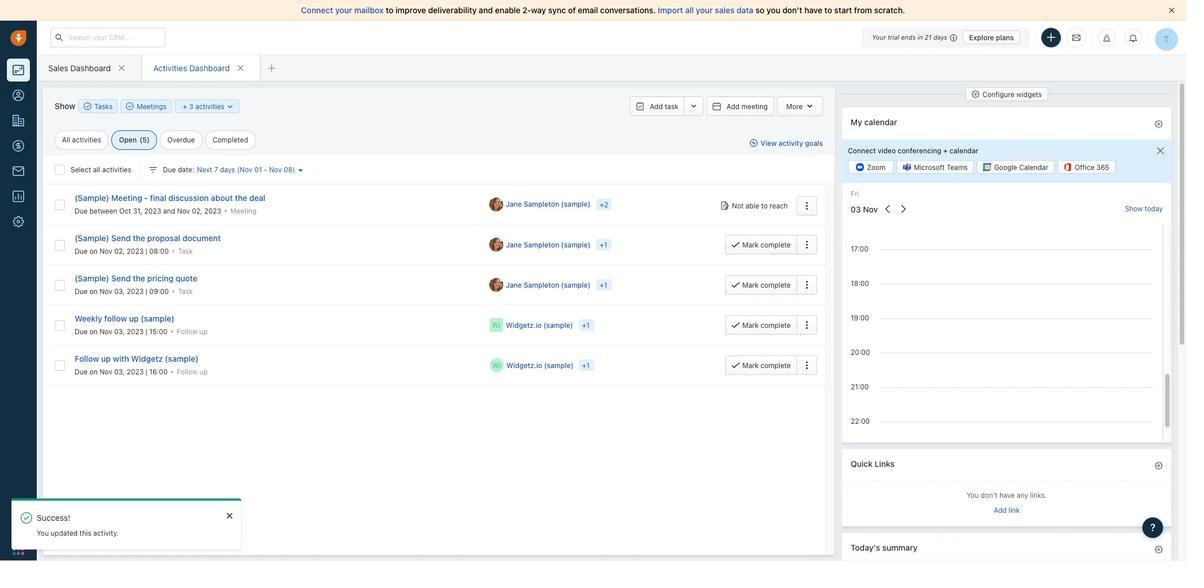 Task type: locate. For each thing, give the bounding box(es) containing it.
2 jane sampleton (sample) link from the top
[[506, 240, 592, 250]]

2 mark complete button from the top
[[726, 275, 797, 295]]

1 horizontal spatial activities
[[102, 166, 131, 174]]

1 vertical spatial all
[[93, 166, 100, 174]]

connect for connect your mailbox to improve deliverability and enable 2-way sync of email conversations. import all your sales data so you don't have to start from scratch.
[[301, 5, 333, 15]]

proposal
[[147, 233, 181, 243]]

this
[[80, 529, 91, 537]]

activities for all
[[102, 166, 131, 174]]

3 jane sampleton (sample) link from the top
[[506, 280, 592, 290]]

your left sales
[[696, 5, 713, 15]]

the left pricing at the left of the page
[[133, 274, 145, 283]]

video
[[878, 146, 896, 154]]

) right 01
[[293, 166, 295, 174]]

2023 down follow up with widgetz (sample) link
[[127, 368, 144, 376]]

show today link
[[1126, 204, 1163, 215]]

mark for quote
[[743, 281, 759, 289]]

2 follow up from the top
[[177, 368, 208, 376]]

3 mark complete button from the top
[[726, 315, 797, 335]]

0 horizontal spatial to
[[386, 5, 394, 15]]

1 (sample) from the top
[[75, 193, 109, 202]]

1 horizontal spatial have
[[1000, 491, 1015, 499]]

dashboard right sales
[[70, 63, 111, 73]]

meetings
[[137, 102, 167, 110]]

1 vertical spatial -
[[144, 193, 148, 202]]

1 vertical spatial widgetz.io
[[507, 361, 543, 369]]

( right open
[[140, 136, 142, 144]]

- left final
[[144, 193, 148, 202]]

connect up zoom "button"
[[848, 146, 876, 154]]

show
[[55, 101, 75, 111], [1126, 205, 1143, 213]]

1 complete from the top
[[761, 241, 791, 249]]

1 03, from the top
[[114, 287, 125, 295]]

19:00
[[851, 314, 869, 322]]

have up add link
[[1000, 491, 1015, 499]]

2 03, from the top
[[114, 328, 125, 336]]

0 horizontal spatial don't
[[783, 5, 803, 15]]

| for widgetz
[[146, 368, 147, 376]]

enable
[[495, 5, 521, 15]]

close image
[[227, 512, 233, 519]]

1 horizontal spatial dashboard
[[189, 63, 230, 73]]

add meeting button
[[707, 97, 775, 116]]

1 vertical spatial the
[[133, 233, 145, 243]]

up left with
[[101, 354, 111, 363]]

4 on from the top
[[90, 368, 98, 376]]

1 vertical spatial send
[[111, 274, 131, 283]]

final
[[150, 193, 166, 202]]

updated
[[51, 529, 78, 537]]

meeting down deal
[[231, 207, 257, 215]]

due
[[163, 166, 176, 174], [75, 207, 88, 215], [75, 247, 88, 255], [75, 287, 88, 295], [75, 328, 88, 336], [75, 368, 88, 376]]

microsoft teams
[[914, 163, 968, 171]]

the for document
[[133, 233, 145, 243]]

02, down discussion at the top
[[192, 207, 202, 215]]

1 vertical spatial )
[[293, 166, 295, 174]]

import all your sales data link
[[658, 5, 756, 15]]

1 horizontal spatial don't
[[981, 491, 998, 499]]

2 vertical spatial jane sampleton (sample) link
[[506, 280, 592, 290]]

2023 down weekly follow up (sample)
[[127, 328, 144, 336]]

widgetz.io for weekly follow up (sample)
[[506, 321, 542, 329]]

+ up "microsoft teams"
[[944, 146, 948, 154]]

1 jane sampleton (sample) from the top
[[506, 200, 591, 208]]

1 vertical spatial sampleton
[[524, 241, 560, 249]]

0 vertical spatial follow up
[[177, 328, 208, 336]]

jane sampleton (sample) link for (sample) send the pricing quote
[[506, 280, 592, 290]]

1 vertical spatial days
[[220, 166, 235, 174]]

dashboard for activities dashboard
[[189, 63, 230, 73]]

(
[[140, 136, 142, 144], [237, 166, 240, 174]]

18:00
[[851, 280, 869, 288]]

on for (sample) send the pricing quote
[[90, 287, 98, 295]]

0 vertical spatial meeting
[[111, 193, 142, 202]]

1 vertical spatial wi widgetz.io (sample)
[[493, 361, 574, 369]]

start
[[835, 5, 853, 15]]

0 vertical spatial and
[[479, 5, 493, 15]]

0 horizontal spatial 02,
[[114, 247, 125, 255]]

add left 'task'
[[650, 102, 663, 110]]

0 horizontal spatial have
[[805, 5, 823, 15]]

widgetz.io for follow up with widgetz (sample)
[[507, 361, 543, 369]]

1 horizontal spatial )
[[293, 166, 295, 174]]

email image
[[1073, 33, 1081, 42]]

1 task from the top
[[178, 247, 193, 255]]

the up due on nov 02, 2023 | 08:00
[[133, 233, 145, 243]]

sync
[[549, 5, 566, 15]]

1 mark complete from the top
[[743, 241, 791, 249]]

activities down open
[[102, 166, 131, 174]]

1 jane from the top
[[506, 200, 522, 208]]

follow up right 16:00
[[177, 368, 208, 376]]

1 mark from the top
[[743, 241, 759, 249]]

4 mark complete from the top
[[743, 361, 791, 369]]

task down quote
[[178, 287, 193, 295]]

widgetz.io (sample) link for follow up with widgetz (sample)
[[507, 360, 574, 370]]

the left deal
[[235, 193, 247, 202]]

0 vertical spatial wi
[[492, 321, 501, 329]]

follow up with widgetz (sample) link
[[75, 354, 199, 363]]

2 horizontal spatial add
[[994, 506, 1007, 514]]

my calendar
[[851, 117, 898, 127]]

on down follow up with widgetz (sample) link
[[90, 368, 98, 376]]

1 horizontal spatial show
[[1126, 205, 1143, 213]]

1 horizontal spatial you
[[967, 491, 979, 499]]

(sample) down "between"
[[75, 233, 109, 243]]

2 vertical spatial the
[[133, 274, 145, 283]]

1 vertical spatial jane sampleton (sample) link
[[506, 240, 592, 250]]

don't right you
[[783, 5, 803, 15]]

2023 down (sample) send the pricing quote link
[[127, 287, 144, 295]]

view
[[761, 139, 777, 147]]

follow up with widgetz (sample)
[[75, 354, 199, 363]]

2023 for (sample)
[[127, 328, 144, 336]]

dashboard for sales dashboard
[[70, 63, 111, 73]]

2 task from the top
[[178, 287, 193, 295]]

on down weekly
[[90, 328, 98, 336]]

jane sampleton (sample) link for (sample) send the proposal document
[[506, 240, 592, 250]]

1 horizontal spatial +
[[944, 146, 948, 154]]

1 vertical spatial jane
[[506, 241, 522, 249]]

0 vertical spatial jane
[[506, 200, 522, 208]]

( left 01
[[237, 166, 240, 174]]

2 on from the top
[[90, 287, 98, 295]]

2023 for widgetz
[[127, 368, 144, 376]]

3 mark complete from the top
[[743, 321, 791, 329]]

3 jane sampleton (sample) from the top
[[506, 281, 591, 289]]

2023 down final
[[144, 207, 161, 215]]

3 03, from the top
[[114, 368, 125, 376]]

to left 'start'
[[825, 5, 833, 15]]

jane sampleton (sample) for (sample) meeting - final discussion about the deal
[[506, 200, 591, 208]]

1 vertical spatial jane sampleton (sample)
[[506, 241, 591, 249]]

2 dashboard from the left
[[189, 63, 230, 73]]

1 horizontal spatial -
[[264, 166, 267, 174]]

explore plans link
[[964, 30, 1021, 44]]

4 mark from the top
[[743, 361, 759, 369]]

01
[[255, 166, 262, 174]]

1 vertical spatial connect
[[848, 146, 876, 154]]

to right "able" at the top
[[762, 202, 768, 210]]

2 vertical spatial (sample)
[[75, 274, 109, 283]]

4 mark complete button from the top
[[726, 356, 797, 375]]

zoom
[[867, 163, 886, 171]]

2 vertical spatial activities
[[102, 166, 131, 174]]

2023 down "about"
[[204, 207, 221, 215]]

4 | from the top
[[146, 368, 147, 376]]

2 vertical spatial follow
[[177, 368, 198, 376]]

select
[[71, 166, 91, 174]]

your
[[336, 5, 352, 15], [696, 5, 713, 15]]

2 horizontal spatial activities
[[195, 103, 225, 111]]

3 on from the top
[[90, 328, 98, 336]]

03, for send
[[114, 287, 125, 295]]

and down (sample) meeting - final discussion about the deal at the top of page
[[163, 207, 175, 215]]

calendar up teams on the top of page
[[950, 146, 979, 154]]

0 vertical spatial jane sampleton (sample) link
[[506, 199, 592, 209]]

1 jane sampleton (sample) link from the top
[[506, 199, 592, 209]]

0 horizontal spatial +
[[183, 103, 187, 111]]

0 vertical spatial show
[[55, 101, 75, 111]]

(sample) for (sample) send the proposal document
[[75, 233, 109, 243]]

links
[[875, 459, 895, 469]]

task for document
[[178, 247, 193, 255]]

1 follow up from the top
[[177, 328, 208, 336]]

mark for (sample)
[[743, 361, 759, 369]]

you down success!
[[37, 529, 49, 537]]

follow right '15:00'
[[177, 328, 198, 336]]

your left 'mailbox'
[[336, 5, 352, 15]]

activities right 3
[[195, 103, 225, 111]]

wi button
[[490, 358, 505, 373]]

03 nov
[[851, 205, 878, 214]]

2 send from the top
[[111, 274, 131, 283]]

jane sampleton (sample) for (sample) send the pricing quote
[[506, 281, 591, 289]]

+ 3 activities button
[[175, 99, 240, 113]]

the
[[235, 193, 247, 202], [133, 233, 145, 243], [133, 274, 145, 283]]

2 mark complete from the top
[[743, 281, 791, 289]]

1 sampleton from the top
[[524, 200, 560, 208]]

1 on from the top
[[90, 247, 98, 255]]

0 vertical spatial all
[[686, 5, 694, 15]]

on down "between"
[[90, 247, 98, 255]]

add for add link
[[994, 506, 1007, 514]]

1 send from the top
[[111, 233, 131, 243]]

show today
[[1126, 205, 1163, 213]]

1 horizontal spatial (
[[237, 166, 240, 174]]

0 vertical spatial widgetz.io (sample) link
[[506, 320, 574, 330]]

add meeting
[[727, 102, 768, 110]]

(sample) for (sample) meeting - final discussion about the deal
[[75, 193, 109, 202]]

1 vertical spatial task
[[178, 287, 193, 295]]

don't up add link
[[981, 491, 998, 499]]

2 complete from the top
[[761, 281, 791, 289]]

up right "follow"
[[129, 314, 139, 323]]

0 vertical spatial 03,
[[114, 287, 125, 295]]

and
[[479, 5, 493, 15], [163, 207, 175, 215]]

- right 01
[[264, 166, 267, 174]]

2-
[[523, 5, 531, 15]]

follow up for weekly follow up (sample)
[[177, 328, 208, 336]]

3 jane from the top
[[506, 281, 522, 289]]

03, for up
[[114, 368, 125, 376]]

0 vertical spatial don't
[[783, 5, 803, 15]]

send up due on nov 02, 2023 | 08:00
[[111, 233, 131, 243]]

nov down "follow"
[[100, 328, 112, 336]]

due date:
[[163, 166, 194, 174]]

0 vertical spatial days
[[934, 34, 948, 41]]

task for quote
[[178, 287, 193, 295]]

+1 for quote
[[600, 281, 608, 289]]

1 vertical spatial (
[[237, 166, 240, 174]]

have left 'start'
[[805, 5, 823, 15]]

between
[[90, 207, 117, 215]]

summary
[[883, 543, 918, 553]]

follow left with
[[75, 354, 99, 363]]

jane sampleton (sample) link
[[506, 199, 592, 209], [506, 240, 592, 250], [506, 280, 592, 290]]

nov
[[240, 166, 253, 174], [269, 166, 282, 174], [863, 205, 878, 214], [177, 207, 190, 215], [100, 247, 112, 255], [100, 287, 112, 295], [100, 328, 112, 336], [100, 368, 112, 376]]

3 | from the top
[[146, 328, 147, 336]]

03, down with
[[114, 368, 125, 376]]

2 vertical spatial jane
[[506, 281, 522, 289]]

jane sampleton (sample)
[[506, 200, 591, 208], [506, 241, 591, 249], [506, 281, 591, 289]]

| for proposal
[[146, 247, 147, 255]]

on up weekly
[[90, 287, 98, 295]]

wi
[[492, 321, 501, 329], [493, 361, 501, 369]]

1 horizontal spatial your
[[696, 5, 713, 15]]

03, down "follow"
[[114, 328, 125, 336]]

widgetz.io (sample) link
[[506, 320, 574, 330], [507, 360, 574, 370]]

3 (sample) from the top
[[75, 274, 109, 283]]

all right the import
[[686, 5, 694, 15]]

2 | from the top
[[146, 287, 147, 295]]

calendar right my
[[865, 117, 898, 127]]

1 vertical spatial you
[[37, 529, 49, 537]]

0 vertical spatial activities
[[195, 103, 225, 111]]

meeting
[[742, 102, 768, 110]]

connect left 'mailbox'
[[301, 5, 333, 15]]

2 vertical spatial 03,
[[114, 368, 125, 376]]

nov down "between"
[[100, 247, 112, 255]]

0 horizontal spatial calendar
[[865, 117, 898, 127]]

all right select
[[93, 166, 100, 174]]

open ( 5 )
[[119, 136, 150, 144]]

activities right all
[[72, 136, 101, 144]]

add link link
[[994, 505, 1020, 518]]

any
[[1017, 491, 1029, 499]]

jane
[[506, 200, 522, 208], [506, 241, 522, 249], [506, 281, 522, 289]]

widgetz.io (sample) link for weekly follow up (sample)
[[506, 320, 574, 330]]

follow for follow up with widgetz (sample)
[[177, 368, 198, 376]]

(sample) up "between"
[[75, 193, 109, 202]]

0 vertical spatial (sample)
[[75, 193, 109, 202]]

0 horizontal spatial add
[[650, 102, 663, 110]]

0 horizontal spatial your
[[336, 5, 352, 15]]

02, down (sample) send the proposal document link
[[114, 247, 125, 255]]

jane sampleton (sample) for (sample) send the proposal document
[[506, 241, 591, 249]]

2 horizontal spatial to
[[825, 5, 833, 15]]

you for you don't have any links.
[[967, 491, 979, 499]]

| left '15:00'
[[146, 328, 147, 336]]

-
[[264, 166, 267, 174], [144, 193, 148, 202]]

nov down discussion at the top
[[177, 207, 190, 215]]

1 horizontal spatial add
[[727, 102, 740, 110]]

1 vertical spatial 03,
[[114, 328, 125, 336]]

1 mark complete button from the top
[[726, 235, 797, 255]]

+ 3 activities link
[[183, 101, 235, 111]]

connect for connect video conferencing + calendar
[[848, 146, 876, 154]]

0 vertical spatial task
[[178, 247, 193, 255]]

and left enable on the top of the page
[[479, 5, 493, 15]]

from
[[855, 5, 873, 15]]

1 your from the left
[[336, 5, 352, 15]]

| left 16:00
[[146, 368, 147, 376]]

03, down (sample) send the pricing quote
[[114, 287, 125, 295]]

fri
[[851, 190, 859, 198]]

0 horizontal spatial activities
[[72, 136, 101, 144]]

2 jane from the top
[[506, 241, 522, 249]]

to right 'mailbox'
[[386, 5, 394, 15]]

dashboard
[[70, 63, 111, 73], [189, 63, 230, 73]]

follow
[[177, 328, 198, 336], [75, 354, 99, 363], [177, 368, 198, 376]]

due for follow up with widgetz (sample)
[[75, 368, 88, 376]]

office 365
[[1075, 163, 1110, 171]]

0 vertical spatial (
[[140, 136, 142, 144]]

the for quote
[[133, 274, 145, 283]]

) right open
[[147, 136, 150, 144]]

1 vertical spatial meeting
[[231, 207, 257, 215]]

1 vertical spatial show
[[1126, 205, 1143, 213]]

1 vertical spatial and
[[163, 207, 175, 215]]

meeting up oct at the left
[[111, 193, 142, 202]]

0 horizontal spatial )
[[147, 136, 150, 144]]

add left the meeting
[[727, 102, 740, 110]]

0 vertical spatial calendar
[[865, 117, 898, 127]]

follow up right '15:00'
[[177, 328, 208, 336]]

on for (sample) send the proposal document
[[90, 247, 98, 255]]

office
[[1075, 163, 1095, 171]]

nov down follow up with widgetz (sample) at bottom left
[[100, 368, 112, 376]]

show left 'today'
[[1126, 205, 1143, 213]]

| for (sample)
[[146, 328, 147, 336]]

wi widgetz.io (sample) for follow up with widgetz (sample)
[[493, 361, 574, 369]]

1 vertical spatial have
[[1000, 491, 1015, 499]]

0 horizontal spatial connect
[[301, 5, 333, 15]]

task down document
[[178, 247, 193, 255]]

up right '15:00'
[[200, 328, 208, 336]]

1 vertical spatial 02,
[[114, 247, 125, 255]]

follow up for follow up with widgetz (sample)
[[177, 368, 208, 376]]

mark complete for quote
[[743, 281, 791, 289]]

2023 for pricing
[[127, 287, 144, 295]]

3 sampleton from the top
[[524, 281, 560, 289]]

mark complete button
[[726, 235, 797, 255], [726, 275, 797, 295], [726, 315, 797, 335], [726, 356, 797, 375]]

0 horizontal spatial dashboard
[[70, 63, 111, 73]]

way
[[531, 5, 546, 15]]

mark complete button for quote
[[726, 275, 797, 295]]

add
[[650, 102, 663, 110], [727, 102, 740, 110], [994, 506, 1007, 514]]

0 horizontal spatial (
[[140, 136, 142, 144]]

all
[[686, 5, 694, 15], [93, 166, 100, 174]]

conferencing
[[898, 146, 942, 154]]

2 mark from the top
[[743, 281, 759, 289]]

1 | from the top
[[146, 247, 147, 255]]

don't
[[783, 5, 803, 15], [981, 491, 998, 499]]

1 vertical spatial (sample)
[[75, 233, 109, 243]]

oct
[[119, 207, 131, 215]]

scratch.
[[875, 5, 906, 15]]

)
[[147, 136, 150, 144], [293, 166, 295, 174]]

follow right 16:00
[[177, 368, 198, 376]]

add left link
[[994, 506, 1007, 514]]

0 vertical spatial sampleton
[[524, 200, 560, 208]]

2 jane sampleton (sample) from the top
[[506, 241, 591, 249]]

trial
[[888, 34, 900, 41]]

|
[[146, 247, 147, 255], [146, 287, 147, 295], [146, 328, 147, 336], [146, 368, 147, 376]]

2023 for final
[[144, 207, 161, 215]]

connect your mailbox link
[[301, 5, 386, 15]]

4 complete from the top
[[761, 361, 791, 369]]

have
[[805, 5, 823, 15], [1000, 491, 1015, 499]]

| for pricing
[[146, 287, 147, 295]]

0 vertical spatial widgetz.io
[[506, 321, 542, 329]]

1 horizontal spatial calendar
[[950, 146, 979, 154]]

activities inside button
[[195, 103, 225, 111]]

nov left 01
[[240, 166, 253, 174]]

1 vertical spatial widgetz.io (sample) link
[[507, 360, 574, 370]]

0 vertical spatial connect
[[301, 5, 333, 15]]

1 horizontal spatial connect
[[848, 146, 876, 154]]

weekly follow up (sample)
[[75, 314, 175, 323]]

activities for 3
[[195, 103, 225, 111]]

send up due on nov 03, 2023 | 09:00
[[111, 274, 131, 283]]

21
[[925, 34, 932, 41]]

wi widgetz.io (sample)
[[492, 321, 573, 329], [493, 361, 574, 369]]

mark complete button for document
[[726, 235, 797, 255]]

show up all
[[55, 101, 75, 111]]

days right the 7
[[220, 166, 235, 174]]

2 vertical spatial jane sampleton (sample)
[[506, 281, 591, 289]]

+1
[[600, 241, 608, 249], [600, 281, 608, 289], [583, 321, 590, 329], [583, 361, 590, 369]]

1 dashboard from the left
[[70, 63, 111, 73]]

1 vertical spatial calendar
[[950, 146, 979, 154]]

you left the any
[[967, 491, 979, 499]]

1 horizontal spatial 02,
[[192, 207, 202, 215]]

| left 08:00
[[146, 247, 147, 255]]

(sample) meeting - final discussion about the deal link
[[75, 193, 266, 202]]

0 vertical spatial follow
[[177, 328, 198, 336]]

0 vertical spatial send
[[111, 233, 131, 243]]

days right the '21'
[[934, 34, 948, 41]]

dashboard up + 3 activities link at top left
[[189, 63, 230, 73]]

more button
[[778, 97, 823, 116], [778, 97, 823, 116]]

2023 down the (sample) send the proposal document
[[127, 247, 144, 255]]

0 vertical spatial wi widgetz.io (sample)
[[492, 321, 573, 329]]

03, for follow
[[114, 328, 125, 336]]

you for you updated this activity.
[[37, 529, 49, 537]]

+ left 3
[[183, 103, 187, 111]]

2 (sample) from the top
[[75, 233, 109, 243]]

| left "09:00"
[[146, 287, 147, 295]]

import
[[658, 5, 684, 15]]

(sample) up due on nov 03, 2023 | 09:00
[[75, 274, 109, 283]]

complete
[[761, 241, 791, 249], [761, 281, 791, 289], [761, 321, 791, 329], [761, 361, 791, 369]]

weekly
[[75, 314, 102, 323]]

2 sampleton from the top
[[524, 241, 560, 249]]

0 horizontal spatial you
[[37, 529, 49, 537]]



Task type: vqa. For each thing, say whether or not it's contained in the screenshot.
billing at the left bottom
no



Task type: describe. For each thing, give the bounding box(es) containing it.
+ inside button
[[183, 103, 187, 111]]

today
[[1145, 205, 1163, 213]]

pricing
[[147, 274, 174, 283]]

add task button
[[630, 97, 685, 116]]

deliverability
[[428, 5, 477, 15]]

you
[[767, 5, 781, 15]]

jane for (sample) meeting - final discussion about the deal
[[506, 200, 522, 208]]

wi widgetz.io (sample) for weekly follow up (sample)
[[492, 321, 573, 329]]

mark complete button for (sample)
[[726, 356, 797, 375]]

1 horizontal spatial all
[[686, 5, 694, 15]]

due on nov 02, 2023 | 08:00
[[75, 247, 169, 255]]

about
[[211, 193, 233, 202]]

17:00
[[851, 245, 869, 253]]

microsoft
[[914, 163, 945, 171]]

follow
[[104, 314, 127, 323]]

down image
[[226, 103, 235, 111]]

(sample) send the pricing quote
[[75, 274, 198, 283]]

all activities
[[62, 136, 101, 144]]

zoom button
[[848, 160, 894, 174]]

activities dashboard
[[153, 63, 230, 73]]

show for show
[[55, 101, 75, 111]]

on for follow up with widgetz (sample)
[[90, 368, 98, 376]]

09:00
[[149, 287, 169, 295]]

explore
[[970, 33, 995, 41]]

close image
[[1170, 7, 1175, 13]]

freshworks switcher image
[[13, 544, 24, 555]]

22:00
[[851, 417, 870, 426]]

google calendar
[[995, 163, 1049, 171]]

complete for quote
[[761, 281, 791, 289]]

nov up "follow"
[[100, 287, 112, 295]]

0 horizontal spatial days
[[220, 166, 235, 174]]

+1 for (sample)
[[583, 361, 590, 369]]

0 horizontal spatial and
[[163, 207, 175, 215]]

sampleton for (sample) send the pricing quote
[[524, 281, 560, 289]]

mark complete for (sample)
[[743, 361, 791, 369]]

1 horizontal spatial days
[[934, 34, 948, 41]]

add for add meeting
[[727, 102, 740, 110]]

0 vertical spatial have
[[805, 5, 823, 15]]

quick
[[851, 459, 873, 469]]

quote
[[176, 274, 198, 283]]

teams
[[947, 163, 968, 171]]

deal
[[249, 193, 266, 202]]

more
[[787, 102, 803, 110]]

google
[[995, 163, 1018, 171]]

0 vertical spatial the
[[235, 193, 247, 202]]

3
[[189, 103, 193, 111]]

you updated this activity.
[[37, 529, 119, 537]]

configure
[[983, 90, 1015, 98]]

overdue
[[167, 136, 195, 144]]

connect video conferencing + calendar
[[848, 146, 979, 154]]

5
[[142, 136, 147, 144]]

nov right 03
[[863, 205, 878, 214]]

due for (sample) send the pricing quote
[[75, 287, 88, 295]]

my
[[851, 117, 863, 127]]

send for pricing
[[111, 274, 131, 283]]

(sample) meeting - final discussion about the deal
[[75, 193, 266, 202]]

(sample) send the proposal document
[[75, 233, 221, 243]]

due for (sample) meeting - final discussion about the deal
[[75, 207, 88, 215]]

document
[[183, 233, 221, 243]]

add task
[[650, 102, 679, 110]]

google calendar button
[[977, 160, 1055, 174]]

nov left 08
[[269, 166, 282, 174]]

+1 for document
[[600, 241, 608, 249]]

complete for document
[[761, 241, 791, 249]]

conversations.
[[601, 5, 656, 15]]

1 vertical spatial follow
[[75, 354, 99, 363]]

16:00
[[149, 368, 168, 376]]

link
[[1009, 506, 1020, 514]]

discussion
[[169, 193, 209, 202]]

0 horizontal spatial -
[[144, 193, 148, 202]]

widgets
[[1017, 90, 1042, 98]]

08:00
[[149, 247, 169, 255]]

+ 3 activities
[[183, 103, 225, 111]]

1 horizontal spatial and
[[479, 5, 493, 15]]

follow for weekly follow up (sample)
[[177, 328, 198, 336]]

due on nov 03, 2023 | 09:00
[[75, 287, 169, 295]]

date:
[[178, 166, 194, 174]]

due for weekly follow up (sample)
[[75, 328, 88, 336]]

weekly follow up (sample) link
[[75, 314, 175, 323]]

due between oct 31, 2023 and nov 02, 2023
[[75, 207, 221, 215]]

open
[[119, 136, 137, 144]]

jane for (sample) send the proposal document
[[506, 241, 522, 249]]

success!
[[37, 513, 70, 523]]

wi for weekly follow up (sample)
[[492, 321, 501, 329]]

data
[[737, 5, 754, 15]]

mark complete for document
[[743, 241, 791, 249]]

next
[[197, 166, 212, 174]]

0 vertical spatial -
[[264, 166, 267, 174]]

0 horizontal spatial meeting
[[111, 193, 142, 202]]

so
[[756, 5, 765, 15]]

sampleton for (sample) send the proposal document
[[524, 241, 560, 249]]

email
[[578, 5, 599, 15]]

not able to reach
[[733, 202, 788, 210]]

explore plans
[[970, 33, 1015, 41]]

20:00
[[851, 349, 870, 357]]

due on nov 03, 2023 | 16:00
[[75, 368, 168, 376]]

(sample) send the proposal document link
[[75, 233, 221, 243]]

3 complete from the top
[[761, 321, 791, 329]]

on for weekly follow up (sample)
[[90, 328, 98, 336]]

today's
[[851, 543, 881, 553]]

1 vertical spatial +
[[944, 146, 948, 154]]

reach
[[770, 202, 788, 210]]

31,
[[133, 207, 142, 215]]

up right 16:00
[[200, 368, 208, 376]]

0 horizontal spatial all
[[93, 166, 100, 174]]

due for (sample) send the proposal document
[[75, 247, 88, 255]]

today's summary
[[851, 543, 918, 553]]

(sample) for (sample) send the pricing quote
[[75, 274, 109, 283]]

Search your CRM... text field
[[51, 28, 165, 47]]

jane for (sample) send the pricing quote
[[506, 281, 522, 289]]

your
[[873, 34, 887, 41]]

send for proposal
[[111, 233, 131, 243]]

3 mark from the top
[[743, 321, 759, 329]]

sampleton for (sample) meeting - final discussion about the deal
[[524, 200, 560, 208]]

21:00
[[851, 383, 869, 391]]

mark for document
[[743, 241, 759, 249]]

improve
[[396, 5, 426, 15]]

2 your from the left
[[696, 5, 713, 15]]

2023 for proposal
[[127, 247, 144, 255]]

add link
[[994, 506, 1020, 514]]

(sample) send the pricing quote link
[[75, 274, 198, 283]]

1 horizontal spatial to
[[762, 202, 768, 210]]

0 vertical spatial 02,
[[192, 207, 202, 215]]

tasks
[[94, 102, 113, 110]]

complete for (sample)
[[761, 361, 791, 369]]

select all activities
[[71, 166, 131, 174]]

view activity goals link
[[750, 138, 823, 148]]

your trial ends in 21 days
[[873, 34, 948, 41]]

sales dashboard
[[48, 63, 111, 73]]

add for add task
[[650, 102, 663, 110]]

show for show today
[[1126, 205, 1143, 213]]

wi for follow up with widgetz (sample)
[[493, 361, 501, 369]]

jane sampleton (sample) link for (sample) meeting - final discussion about the deal
[[506, 199, 592, 209]]

not
[[733, 202, 744, 210]]

activities
[[153, 63, 187, 73]]

links.
[[1031, 491, 1047, 499]]

365
[[1097, 163, 1110, 171]]



